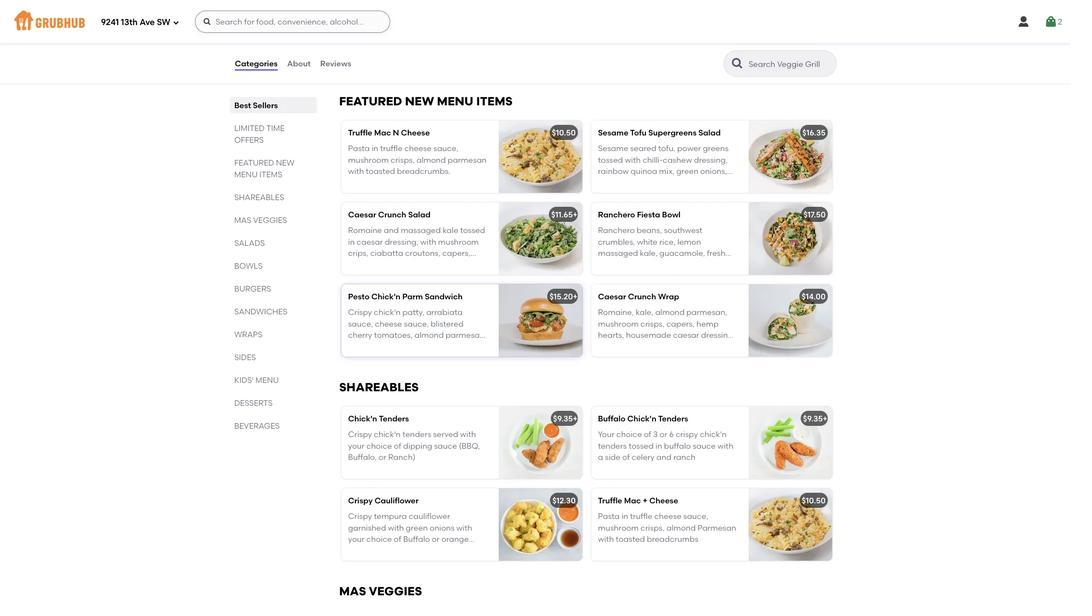 Task type: describe. For each thing, give the bounding box(es) containing it.
n
[[393, 128, 399, 137]]

cheese for truffle mac n cheese
[[405, 144, 432, 153]]

housemade
[[626, 330, 671, 340]]

choice inside your choice of 3 or 6 crispy chick'n tenders tossed in buffalo sauce with a side of celery and ranch
[[617, 430, 642, 439]]

tofu,
[[658, 144, 676, 153]]

and down "croutons," at top
[[420, 260, 435, 269]]

$9.35 for your choice of 3 or 6 crispy chick'n tenders tossed in buffalo sauce with a side of celery and ranch
[[803, 414, 823, 424]]

$14.00
[[802, 292, 826, 302]]

with inside 'sesame seared tofu, power greens tossed with chilli-cashew dressing, rainbow quinoa mix, green onions, tuxedo sesame seeds.'
[[625, 155, 641, 165]]

mushrooms,
[[598, 33, 645, 42]]

crisps, inside romaine, kale, almond parmesan, mushroom crisps, capers, hemp hearts, housemade caesar dressing (choice beyond steak or crispy chick'n)
[[641, 319, 665, 329]]

ranchero
[[598, 210, 635, 219]]

desserts tab
[[234, 397, 312, 409]]

mas veggies inside tab
[[234, 215, 287, 225]]

Search for food, convenience, alcohol... search field
[[195, 11, 390, 33]]

"turkey"
[[376, 44, 407, 54]]

massaged
[[401, 226, 441, 235]]

buffalo,
[[348, 453, 377, 462]]

$17.50
[[804, 210, 826, 219]]

bowls tab
[[234, 260, 312, 272]]

chick'n up buffalo,
[[348, 414, 377, 424]]

0 vertical spatial menu
[[437, 94, 474, 108]]

ciabatta
[[370, 248, 403, 258]]

rosemary,
[[598, 56, 636, 65]]

capers, inside romaine, kale, almond parmesan, mushroom crisps, capers, hemp hearts, housemade caesar dressing (choice beyond steak or crispy chick'n)
[[667, 319, 695, 329]]

cashew
[[663, 155, 692, 165]]

sides tab
[[234, 352, 312, 363]]

supergreens
[[649, 128, 697, 137]]

gravy,
[[409, 44, 431, 54]]

buffalo inside crispy tempura cauliflower garnished with green onions with your choice of buffalo or orange glaze
[[403, 535, 430, 544]]

bread
[[416, 67, 439, 76]]

croutons,
[[405, 248, 441, 258]]

and inside a hearty mix of tempeh, fable mushrooms, russet potatoes, carrots, yellow onions, celery, rosemary, and thyme
[[637, 56, 653, 65]]

1 vertical spatial cranberry
[[394, 56, 432, 65]]

beyond
[[628, 342, 657, 351]]

caesar inside romaine, kale, almond parmesan, mushroom crisps, capers, hemp hearts, housemade caesar dressing (choice beyond steak or crispy chick'n)
[[673, 330, 699, 340]]

pesto
[[389, 342, 411, 351]]

and inside seared prime roots black pepper koji turk'y with cranberry aioli, golden "turkey" gravy, and homemade cranberry stuffing on grilled sourdough bread
[[433, 44, 448, 54]]

celery,
[[683, 44, 708, 54]]

ranch
[[674, 453, 696, 462]]

of inside crispy chick'n tenders served with your choice of dipping sauce (bbq, buffalo, or ranch)
[[394, 441, 401, 451]]

crispy for crispy chick'n patty, arrabiata sauce, cheese sauce, blistered cherry tomatoes, almond parmesan, basil, basil pesto spread,  on a brioche bun.
[[348, 308, 372, 317]]

sauce, for truffle mac + cheese
[[684, 512, 708, 522]]

crispy tempura cauliflower garnished with green onions with your choice of buffalo or orange glaze
[[348, 512, 472, 556]]

2
[[1058, 17, 1062, 26]]

chick'n left the parm at the left
[[372, 292, 401, 302]]

chick'n)
[[598, 353, 629, 363]]

romaine
[[348, 226, 382, 235]]

tossed inside your choice of 3 or 6 crispy chick'n tenders tossed in buffalo sauce with a side of celery and ranch
[[629, 441, 654, 451]]

tenders inside crispy chick'n tenders served with your choice of dipping sauce (bbq, buffalo, or ranch)
[[403, 430, 431, 439]]

koji
[[348, 33, 362, 42]]

tomatoes,
[[374, 330, 413, 340]]

crunch for kale,
[[628, 292, 656, 302]]

on inside seared prime roots black pepper koji turk'y with cranberry aioli, golden "turkey" gravy, and homemade cranberry stuffing on grilled sourdough bread
[[464, 56, 473, 65]]

truffle mac + cheese image
[[749, 489, 833, 561]]

$10.50 for pasta in truffle cheese sauce, mushroom crisps, almond parmesan with toasted breadcrumbs
[[802, 496, 826, 506]]

pesto chick'n parm sandwich image
[[499, 284, 583, 357]]

brioche
[[348, 353, 377, 363]]

sellers
[[253, 100, 278, 110]]

+ for caesar
[[573, 292, 578, 302]]

0 vertical spatial featured
[[339, 94, 402, 108]]

cheese inside crispy chick'n patty, arrabiata sauce, cheese sauce, blistered cherry tomatoes, almond parmesan, basil, basil pesto spread,  on a brioche bun.
[[375, 319, 402, 329]]

sesame for sesame seared tofu, power greens tossed with chilli-cashew dressing, rainbow quinoa mix, green onions, tuxedo sesame seeds.
[[598, 144, 629, 153]]

your inside crispy chick'n tenders served with your choice of dipping sauce (bbq, buffalo, or ranch)
[[348, 441, 365, 451]]

mushroom inside the pasta in truffle cheese sauce, mushroom crisps, almond parmesan with toasted breadcrumbs
[[598, 523, 639, 533]]

served
[[433, 430, 458, 439]]

truffle for truffle mac + cheese
[[598, 496, 622, 506]]

time
[[266, 123, 285, 133]]

romaine and massaged kale tossed in caesar dressing, with mushroom crips, ciabatta croutons, capers, almond parmesan and hemp hearts, (add crispy chick'n $3.95).
[[348, 226, 487, 281]]

sesame tofu supergreens salad image
[[749, 120, 833, 193]]

grilled
[[348, 67, 372, 76]]

a inside your choice of 3 or 6 crispy chick'n tenders tossed in buffalo sauce with a side of celery and ranch
[[598, 453, 603, 462]]

with inside crispy chick'n tenders served with your choice of dipping sauce (bbq, buffalo, or ranch)
[[460, 430, 476, 439]]

almond inside pasta in truffle cheese sauce, mushroom crisps, almond parmesan with toasted breadcrumbs.
[[417, 155, 446, 165]]

chick'n tenders image
[[499, 407, 583, 479]]

$10.50 for pasta in truffle cheese sauce, mushroom crisps, almond parmesan with toasted breadcrumbs.
[[552, 128, 576, 137]]

green inside crispy tempura cauliflower garnished with green onions with your choice of buffalo or orange glaze
[[406, 523, 428, 533]]

pepper
[[447, 22, 475, 31]]

caesar for caesar crunch salad
[[348, 210, 376, 219]]

salads
[[234, 238, 265, 248]]

$9.35 + for your choice of 3 or 6 crispy chick'n tenders tossed in buffalo sauce with a side of celery and ranch
[[803, 414, 828, 424]]

+ for ranchero
[[573, 210, 578, 219]]

and inside your choice of 3 or 6 crispy chick'n tenders tossed in buffalo sauce with a side of celery and ranch
[[657, 453, 672, 462]]

veggies inside tab
[[253, 215, 287, 225]]

side
[[605, 453, 621, 462]]

garnished
[[348, 523, 386, 533]]

$15.20
[[550, 292, 573, 302]]

crisps, for +
[[641, 523, 665, 533]]

crispy for crispy cauliflower
[[348, 496, 373, 506]]

1 vertical spatial shareables
[[339, 380, 419, 395]]

bun.
[[379, 353, 396, 363]]

new inside tab
[[276, 158, 294, 167]]

crispy chick'n patty, arrabiata sauce, cheese sauce, blistered cherry tomatoes, almond parmesan, basil, basil pesto spread,  on a brioche bun.
[[348, 308, 487, 363]]

or inside romaine, kale, almond parmesan, mushroom crisps, capers, hemp hearts, housemade caesar dressing (choice beyond steak or crispy chick'n)
[[682, 342, 690, 351]]

search icon image
[[731, 57, 744, 70]]

crispy chick'n tenders served with your choice of dipping sauce (bbq, buffalo, or ranch)
[[348, 430, 480, 462]]

hearts, inside romaine and massaged kale tossed in caesar dressing, with mushroom crips, ciabatta croutons, capers, almond parmesan and hemp hearts, (add crispy chick'n $3.95).
[[461, 260, 487, 269]]

or inside your choice of 3 or 6 crispy chick'n tenders tossed in buffalo sauce with a side of celery and ranch
[[660, 430, 668, 439]]

sesame seared tofu, power greens tossed with chilli-cashew dressing, rainbow quinoa mix, green onions, tuxedo sesame seeds.
[[598, 144, 729, 187]]

beverages tab
[[234, 420, 312, 432]]

crisps, for n
[[391, 155, 415, 165]]

burgers tab
[[234, 283, 312, 295]]

chick'n inside your choice of 3 or 6 crispy chick'n tenders tossed in buffalo sauce with a side of celery and ranch
[[700, 430, 727, 439]]

bowl
[[662, 210, 681, 219]]

aioli,
[[444, 33, 461, 42]]

fiesta
[[637, 210, 660, 219]]

onions
[[430, 523, 455, 533]]

9241
[[101, 17, 119, 27]]

mushroom inside romaine, kale, almond parmesan, mushroom crisps, capers, hemp hearts, housemade caesar dressing (choice beyond steak or crispy chick'n)
[[598, 319, 639, 329]]

dressing, inside 'sesame seared tofu, power greens tossed with chilli-cashew dressing, rainbow quinoa mix, green onions, tuxedo sesame seeds.'
[[694, 155, 728, 165]]

$15.20 +
[[550, 292, 578, 302]]

mushroom inside pasta in truffle cheese sauce, mushroom crisps, almond parmesan with toasted breadcrumbs.
[[348, 155, 389, 165]]

limited
[[234, 123, 265, 133]]

almond inside romaine and massaged kale tossed in caesar dressing, with mushroom crips, ciabatta croutons, capers, almond parmesan and hemp hearts, (add crispy chick'n $3.95).
[[348, 260, 377, 269]]

1 horizontal spatial buffalo
[[598, 414, 626, 424]]

seared
[[630, 144, 657, 153]]

seeds.
[[658, 178, 681, 187]]

6
[[669, 430, 674, 439]]

burgers
[[234, 284, 271, 294]]

power
[[677, 144, 701, 153]]

seared
[[348, 22, 375, 31]]

your inside crispy tempura cauliflower garnished with green onions with your choice of buffalo or orange glaze
[[348, 535, 365, 544]]

$11.65 +
[[551, 210, 578, 219]]

offers
[[234, 135, 264, 145]]

basil
[[370, 342, 388, 351]]

1 horizontal spatial mas veggies
[[339, 585, 422, 599]]

almond inside crispy chick'n patty, arrabiata sauce, cheese sauce, blistered cherry tomatoes, almond parmesan, basil, basil pesto spread,  on a brioche bun.
[[415, 330, 444, 340]]

beverages
[[234, 421, 280, 431]]

of left 3
[[644, 430, 652, 439]]

chick'n up 3
[[628, 414, 657, 424]]

$9.35 + for crispy chick'n tenders served with your choice of dipping sauce (bbq, buffalo, or ranch)
[[553, 414, 578, 424]]

buffalo chick'n tenders image
[[749, 407, 833, 479]]

crispy inside romaine, kale, almond parmesan, mushroom crisps, capers, hemp hearts, housemade caesar dressing (choice beyond steak or crispy chick'n)
[[692, 342, 716, 351]]

caesar inside romaine and massaged kale tossed in caesar dressing, with mushroom crips, ciabatta croutons, capers, almond parmesan and hemp hearts, (add crispy chick'n $3.95).
[[357, 237, 383, 247]]

$9.35 for crispy chick'n tenders served with your choice of dipping sauce (bbq, buffalo, or ranch)
[[553, 414, 573, 424]]

sauce, for pesto chick'n parm sandwich
[[348, 319, 373, 329]]

with inside seared prime roots black pepper koji turk'y with cranberry aioli, golden "turkey" gravy, and homemade cranberry stuffing on grilled sourdough bread
[[387, 33, 403, 42]]

buffalo
[[664, 441, 691, 451]]

greens
[[703, 144, 729, 153]]

salads tab
[[234, 237, 312, 249]]

fable
[[690, 22, 711, 31]]

categories
[[235, 59, 278, 68]]

toasted for breadcrumbs.
[[366, 166, 395, 176]]

quinoa
[[631, 166, 657, 176]]

truffle for truffle mac n cheese
[[348, 128, 372, 137]]

truffle mac n cheese image
[[499, 120, 583, 193]]

romaine, kale, almond parmesan, mushroom crisps, capers, hemp hearts, housemade caesar dressing (choice beyond steak or crispy chick'n)
[[598, 308, 733, 363]]

crips,
[[348, 248, 368, 258]]

a hearty mix of tempeh, fable mushrooms, russet potatoes, carrots, yellow onions, celery, rosemary, and thyme button
[[591, 0, 833, 71]]

(choice
[[598, 342, 626, 351]]

sauce, down patty,
[[404, 319, 429, 329]]

chick'n inside romaine and massaged kale tossed in caesar dressing, with mushroom crips, ciabatta croutons, capers, almond parmesan and hemp hearts, (add crispy chick'n $3.95).
[[394, 271, 423, 281]]

pesto chick'n parm sandwich
[[348, 292, 463, 302]]

with up orange
[[457, 523, 472, 533]]

black
[[424, 22, 445, 31]]

with inside romaine and massaged kale tossed in caesar dressing, with mushroom crips, ciabatta croutons, capers, almond parmesan and hemp hearts, (add crispy chick'n $3.95).
[[420, 237, 436, 247]]

sauce inside your choice of 3 or 6 crispy chick'n tenders tossed in buffalo sauce with a side of celery and ranch
[[693, 441, 716, 451]]

sesame for sesame tofu supergreens salad
[[598, 128, 629, 137]]

or inside crispy tempura cauliflower garnished with green onions with your choice of buffalo or orange glaze
[[432, 535, 440, 544]]

hemp inside romaine and massaged kale tossed in caesar dressing, with mushroom crips, ciabatta croutons, capers, almond parmesan and hemp hearts, (add crispy chick'n $3.95).
[[437, 260, 459, 269]]

chilli-
[[643, 155, 663, 165]]

ranch)
[[388, 453, 416, 462]]

carrots,
[[598, 44, 627, 54]]

1 vertical spatial mas
[[339, 585, 366, 599]]

truffle for n
[[380, 144, 403, 153]]

best sellers
[[234, 100, 278, 110]]

your
[[598, 430, 615, 439]]

in inside romaine and massaged kale tossed in caesar dressing, with mushroom crips, ciabatta croutons, capers, almond parmesan and hemp hearts, (add crispy chick'n $3.95).
[[348, 237, 355, 247]]

0 vertical spatial turk'y
[[348, 6, 371, 15]]

kale
[[443, 226, 458, 235]]

breadcrumbs
[[647, 535, 699, 544]]



Task type: vqa. For each thing, say whether or not it's contained in the screenshot.
Buttered Toast's BUTTERED
no



Task type: locate. For each thing, give the bounding box(es) containing it.
0 horizontal spatial tenders
[[403, 430, 431, 439]]

1 $9.35 from the left
[[553, 414, 573, 424]]

glaze
[[348, 546, 368, 556]]

sesame
[[626, 178, 656, 187]]

(bbq,
[[459, 441, 480, 451]]

pasta inside pasta in truffle cheese sauce, mushroom crisps, almond parmesan with toasted breadcrumbs.
[[348, 144, 370, 153]]

bowls
[[234, 261, 263, 271]]

your up buffalo,
[[348, 441, 365, 451]]

toasted for breadcrumbs
[[616, 535, 645, 544]]

tossed up rainbow
[[598, 155, 623, 165]]

0 horizontal spatial salad
[[408, 210, 431, 219]]

tempura
[[374, 512, 407, 522]]

hearts, up (choice
[[598, 330, 624, 340]]

choice inside crispy chick'n tenders served with your choice of dipping sauce (bbq, buffalo, or ranch)
[[367, 441, 392, 451]]

truffle for +
[[630, 512, 653, 522]]

tossed inside romaine and massaged kale tossed in caesar dressing, with mushroom crips, ciabatta croutons, capers, almond parmesan and hemp hearts, (add crispy chick'n $3.95).
[[460, 226, 485, 235]]

1 horizontal spatial cheese
[[650, 496, 678, 506]]

caesar crunch wrap image
[[749, 284, 833, 357]]

0 vertical spatial a
[[455, 342, 460, 351]]

chick'n inside crispy chick'n tenders served with your choice of dipping sauce (bbq, buffalo, or ranch)
[[374, 430, 401, 439]]

0 vertical spatial cheese
[[405, 144, 432, 153]]

cheese up breadcrumbs.
[[405, 144, 432, 153]]

almond down 'crips,'
[[348, 260, 377, 269]]

2 vertical spatial cheese
[[655, 512, 682, 522]]

patty,
[[403, 308, 425, 317]]

0 vertical spatial tossed
[[598, 155, 623, 165]]

or right 3
[[660, 430, 668, 439]]

and down buffalo
[[657, 453, 672, 462]]

items inside featured new menu items
[[260, 170, 282, 179]]

0 vertical spatial cranberry
[[405, 33, 442, 42]]

crunch for and
[[378, 210, 406, 219]]

mushroom inside romaine and massaged kale tossed in caesar dressing, with mushroom crips, ciabatta croutons, capers, almond parmesan and hemp hearts, (add crispy chick'n $3.95).
[[438, 237, 479, 247]]

in down truffle mac n cheese
[[372, 144, 378, 153]]

0 vertical spatial sesame
[[598, 128, 629, 137]]

new down limited time offers tab
[[276, 158, 294, 167]]

mas down glaze
[[339, 585, 366, 599]]

1 vertical spatial parmesan,
[[446, 330, 487, 340]]

toasted down truffle mac + cheese
[[616, 535, 645, 544]]

0 vertical spatial veggies
[[253, 215, 287, 225]]

featured new menu items up shareables tab
[[234, 158, 294, 179]]

choice down buffalo chick'n tenders
[[617, 430, 642, 439]]

almond up breadcrumbs.
[[417, 155, 446, 165]]

crisps, up housemade
[[641, 319, 665, 329]]

1 vertical spatial hearts,
[[598, 330, 624, 340]]

truffle down truffle mac n cheese
[[380, 144, 403, 153]]

menu inside featured new menu items tab
[[234, 170, 258, 179]]

0 vertical spatial new
[[405, 94, 434, 108]]

prime
[[377, 22, 399, 31]]

tenders up "6"
[[658, 414, 688, 424]]

a hearty mix of tempeh, fable mushrooms, russet potatoes, carrots, yellow onions, celery, rosemary, and thyme
[[598, 22, 711, 65]]

0 horizontal spatial shareables
[[234, 193, 284, 202]]

dressing
[[701, 330, 733, 340]]

almond down wrap
[[655, 308, 685, 317]]

2 sesame from the top
[[598, 144, 629, 153]]

0 horizontal spatial onions,
[[654, 44, 681, 54]]

0 horizontal spatial sauce
[[434, 441, 457, 451]]

0 horizontal spatial toasted
[[366, 166, 395, 176]]

almond inside romaine, kale, almond parmesan, mushroom crisps, capers, hemp hearts, housemade caesar dressing (choice beyond steak or crispy chick'n)
[[655, 308, 685, 317]]

tenders
[[379, 414, 409, 424], [658, 414, 688, 424]]

hemp inside romaine, kale, almond parmesan, mushroom crisps, capers, hemp hearts, housemade caesar dressing (choice beyond steak or crispy chick'n)
[[697, 319, 719, 329]]

crunch up romaine
[[378, 210, 406, 219]]

featured new menu items inside tab
[[234, 158, 294, 179]]

dressing,
[[694, 155, 728, 165], [385, 237, 419, 247]]

1 $9.35 + from the left
[[553, 414, 578, 424]]

cheese up breadcrumbs
[[655, 512, 682, 522]]

0 vertical spatial $10.50
[[552, 128, 576, 137]]

on right stuffing at the left top of page
[[464, 56, 473, 65]]

mas veggies tab
[[234, 214, 312, 226]]

almond inside the pasta in truffle cheese sauce, mushroom crisps, almond parmesan with toasted breadcrumbs
[[667, 523, 696, 533]]

sw
[[157, 17, 170, 27]]

1 sesame from the top
[[598, 128, 629, 137]]

capers,
[[442, 248, 471, 258], [667, 319, 695, 329]]

pasta for pasta in truffle cheese sauce, mushroom crisps, almond parmesan with toasted breadcrumbs.
[[348, 144, 370, 153]]

buffalo up your
[[598, 414, 626, 424]]

0 horizontal spatial parmesan
[[379, 260, 418, 269]]

best sellers tab
[[234, 99, 312, 111]]

mac left n
[[374, 128, 391, 137]]

2 vertical spatial tossed
[[629, 441, 654, 451]]

0 vertical spatial capers,
[[442, 248, 471, 258]]

crispy cauliflower
[[348, 496, 419, 506]]

2 horizontal spatial cheese
[[655, 512, 682, 522]]

with inside your choice of 3 or 6 crispy chick'n tenders tossed in buffalo sauce with a side of celery and ranch
[[718, 441, 734, 451]]

turk'y inside seared prime roots black pepper koji turk'y with cranberry aioli, golden "turkey" gravy, and homemade cranberry stuffing on grilled sourdough bread
[[363, 33, 385, 42]]

1 vertical spatial tossed
[[460, 226, 485, 235]]

0 vertical spatial dressing,
[[694, 155, 728, 165]]

svg image
[[811, 50, 825, 63]]

0 horizontal spatial cheese
[[401, 128, 430, 137]]

main navigation navigation
[[0, 0, 1071, 44]]

parmesan inside romaine and massaged kale tossed in caesar dressing, with mushroom crips, ciabatta croutons, capers, almond parmesan and hemp hearts, (add crispy chick'n $3.95).
[[379, 260, 418, 269]]

chick'n tenders
[[348, 414, 409, 424]]

tossed right 'kale'
[[460, 226, 485, 235]]

truffle mac n cheese
[[348, 128, 430, 137]]

kids' menu tab
[[234, 374, 312, 386]]

cheese up the pasta in truffle cheese sauce, mushroom crisps, almond parmesan with toasted breadcrumbs
[[650, 496, 678, 506]]

pasta down truffle mac n cheese
[[348, 144, 370, 153]]

sandwiches
[[234, 307, 288, 316]]

sesame inside 'sesame seared tofu, power greens tossed with chilli-cashew dressing, rainbow quinoa mix, green onions, tuxedo sesame seeds.'
[[598, 144, 629, 153]]

mas up salads
[[234, 215, 251, 225]]

with inside pasta in truffle cheese sauce, mushroom crisps, almond parmesan with toasted breadcrumbs.
[[348, 166, 364, 176]]

caesar up steak
[[673, 330, 699, 340]]

parmesan, down blistered
[[446, 330, 487, 340]]

1 horizontal spatial new
[[405, 94, 434, 108]]

cranberry up the gravy, at left
[[405, 33, 442, 42]]

1 horizontal spatial truffle
[[598, 496, 622, 506]]

mas veggies up salads
[[234, 215, 287, 225]]

mac up the pasta in truffle cheese sauce, mushroom crisps, almond parmesan with toasted breadcrumbs
[[624, 496, 641, 506]]

hearts, inside romaine, kale, almond parmesan, mushroom crisps, capers, hemp hearts, housemade caesar dressing (choice beyond steak or crispy chick'n)
[[598, 330, 624, 340]]

cheese inside the pasta in truffle cheese sauce, mushroom crisps, almond parmesan with toasted breadcrumbs
[[655, 512, 682, 522]]

$9.35
[[553, 414, 573, 424], [803, 414, 823, 424]]

0 vertical spatial shareables
[[234, 193, 284, 202]]

cheese for truffle mac + cheese
[[655, 512, 682, 522]]

sesame
[[598, 128, 629, 137], [598, 144, 629, 153]]

on
[[464, 56, 473, 65], [443, 342, 453, 351]]

a left side
[[598, 453, 603, 462]]

pasta down truffle mac + cheese
[[598, 512, 620, 522]]

chick'n for sauce,
[[374, 308, 401, 317]]

dressing, inside romaine and massaged kale tossed in caesar dressing, with mushroom crips, ciabatta croutons, capers, almond parmesan and hemp hearts, (add crispy chick'n $3.95).
[[385, 237, 419, 247]]

shareables tab
[[234, 191, 312, 203]]

hearty
[[606, 22, 630, 31]]

cranberry down the gravy, at left
[[394, 56, 432, 65]]

sesame up rainbow
[[598, 144, 629, 153]]

featured inside featured new menu items
[[234, 158, 274, 167]]

shareables down the bun.
[[339, 380, 419, 395]]

1 vertical spatial items
[[260, 170, 282, 179]]

1 vertical spatial caesar
[[673, 330, 699, 340]]

crispy inside crispy tempura cauliflower garnished with green onions with your choice of buffalo or orange glaze
[[348, 512, 372, 522]]

cheese for truffle mac n cheese
[[401, 128, 430, 137]]

with up "turkey"
[[387, 33, 403, 42]]

toasted inside the pasta in truffle cheese sauce, mushroom crisps, almond parmesan with toasted breadcrumbs
[[616, 535, 645, 544]]

0 vertical spatial cheese
[[401, 128, 430, 137]]

capers, up steak
[[667, 319, 695, 329]]

cheese for truffle mac + cheese
[[650, 496, 678, 506]]

sauce inside crispy chick'n tenders served with your choice of dipping sauce (bbq, buffalo, or ranch)
[[434, 441, 457, 451]]

Search Veggie Grill search field
[[748, 59, 833, 69]]

1 horizontal spatial hearts,
[[598, 330, 624, 340]]

pasta inside the pasta in truffle cheese sauce, mushroom crisps, almond parmesan with toasted breadcrumbs
[[598, 512, 620, 522]]

tofu
[[630, 128, 647, 137]]

sauce down served
[[434, 441, 457, 451]]

new down bread
[[405, 94, 434, 108]]

0 vertical spatial featured new menu items
[[339, 94, 513, 108]]

1 vertical spatial crisps,
[[641, 319, 665, 329]]

of right "mix"
[[647, 22, 655, 31]]

2 vertical spatial menu
[[256, 376, 279, 385]]

sandwiches tab
[[234, 306, 312, 318]]

choice up buffalo,
[[367, 441, 392, 451]]

0 horizontal spatial mac
[[374, 128, 391, 137]]

mushroom down 'kale'
[[438, 237, 479, 247]]

1 horizontal spatial crunch
[[628, 292, 656, 302]]

crisps, inside the pasta in truffle cheese sauce, mushroom crisps, almond parmesan with toasted breadcrumbs
[[641, 523, 665, 533]]

wraps
[[234, 330, 263, 339]]

new
[[405, 94, 434, 108], [276, 158, 294, 167]]

onions, inside a hearty mix of tempeh, fable mushrooms, russet potatoes, carrots, yellow onions, celery, rosemary, and thyme
[[654, 44, 681, 54]]

limited time offers tab
[[234, 122, 312, 146]]

svg image inside 2 button
[[1045, 15, 1058, 28]]

toasted
[[366, 166, 395, 176], [616, 535, 645, 544]]

parmesan up breadcrumbs.
[[448, 155, 487, 165]]

of inside a hearty mix of tempeh, fable mushrooms, russet potatoes, carrots, yellow onions, celery, rosemary, and thyme
[[647, 22, 655, 31]]

with right buffalo
[[718, 441, 734, 451]]

sauce
[[434, 441, 457, 451], [693, 441, 716, 451]]

1 vertical spatial capers,
[[667, 319, 695, 329]]

chick'n up 'tomatoes,'
[[374, 308, 401, 317]]

almond
[[417, 155, 446, 165], [348, 260, 377, 269], [655, 308, 685, 317], [415, 330, 444, 340], [667, 523, 696, 533]]

1 horizontal spatial parmesan,
[[687, 308, 728, 317]]

truffle down side
[[598, 496, 622, 506]]

crispy inside crispy chick'n tenders served with your choice of dipping sauce (bbq, buffalo, or ranch)
[[348, 430, 372, 439]]

2 tenders from the left
[[658, 414, 688, 424]]

turk'y up seared
[[348, 6, 371, 15]]

categories button
[[234, 44, 278, 84]]

salad up greens
[[699, 128, 721, 137]]

your
[[348, 441, 365, 451], [348, 535, 365, 544]]

2 horizontal spatial tossed
[[629, 441, 654, 451]]

crispy for crispy chick'n tenders served with your choice of dipping sauce (bbq, buffalo, or ranch)
[[348, 430, 372, 439]]

0 vertical spatial on
[[464, 56, 473, 65]]

crisps, up breadcrumbs
[[641, 523, 665, 533]]

cranberry
[[405, 33, 442, 42], [394, 56, 432, 65]]

chick'n for choice
[[374, 430, 401, 439]]

pasta in truffle cheese sauce, mushroom crisps, almond parmesan with toasted breadcrumbs
[[598, 512, 736, 544]]

0 horizontal spatial hearts,
[[461, 260, 487, 269]]

mas
[[234, 215, 251, 225], [339, 585, 366, 599]]

crispy inside romaine and massaged kale tossed in caesar dressing, with mushroom crips, ciabatta croutons, capers, almond parmesan and hemp hearts, (add crispy chick'n $3.95).
[[369, 271, 393, 281]]

shareables
[[234, 193, 284, 202], [339, 380, 419, 395]]

breadcrumbs.
[[397, 166, 451, 176]]

svg image
[[1017, 15, 1031, 28], [1045, 15, 1058, 28], [203, 17, 212, 26], [173, 19, 179, 26]]

in inside pasta in truffle cheese sauce, mushroom crisps, almond parmesan with toasted breadcrumbs.
[[372, 144, 378, 153]]

best
[[234, 100, 251, 110]]

caesar up romaine
[[348, 210, 376, 219]]

celery
[[632, 453, 655, 462]]

0 vertical spatial green
[[677, 166, 699, 176]]

on inside crispy chick'n patty, arrabiata sauce, cheese sauce, blistered cherry tomatoes, almond parmesan, basil, basil pesto spread,  on a brioche bun.
[[443, 342, 453, 351]]

arrabiata
[[426, 308, 463, 317]]

1 horizontal spatial parmesan
[[448, 155, 487, 165]]

toasted inside pasta in truffle cheese sauce, mushroom crisps, almond parmesan with toasted breadcrumbs.
[[366, 166, 395, 176]]

1 horizontal spatial salad
[[699, 128, 721, 137]]

1 horizontal spatial dressing,
[[694, 155, 728, 165]]

crunch up "kale,"
[[628, 292, 656, 302]]

1 vertical spatial toasted
[[616, 535, 645, 544]]

of inside crispy tempura cauliflower garnished with green onions with your choice of buffalo or orange glaze
[[394, 535, 401, 544]]

1 vertical spatial tenders
[[598, 441, 627, 451]]

with inside the pasta in truffle cheese sauce, mushroom crisps, almond parmesan with toasted breadcrumbs
[[598, 535, 614, 544]]

tenders up crispy chick'n tenders served with your choice of dipping sauce (bbq, buffalo, or ranch)
[[379, 414, 409, 424]]

crunch
[[378, 210, 406, 219], [628, 292, 656, 302]]

dressing, up 'ciabatta' on the top left of the page
[[385, 237, 419, 247]]

0 horizontal spatial parmesan,
[[446, 330, 487, 340]]

and down the yellow
[[637, 56, 653, 65]]

cheese right n
[[401, 128, 430, 137]]

of up ranch) on the bottom left of page
[[394, 441, 401, 451]]

dipping
[[403, 441, 432, 451]]

mas inside mas veggies tab
[[234, 215, 251, 225]]

1 horizontal spatial cheese
[[405, 144, 432, 153]]

in inside the pasta in truffle cheese sauce, mushroom crisps, almond parmesan with toasted breadcrumbs
[[622, 512, 628, 522]]

wraps tab
[[234, 329, 312, 340]]

mushroom down romaine,
[[598, 319, 639, 329]]

or inside crispy chick'n tenders served with your choice of dipping sauce (bbq, buffalo, or ranch)
[[379, 453, 387, 462]]

tenders up side
[[598, 441, 627, 451]]

shareables inside tab
[[234, 193, 284, 202]]

parmesan, inside romaine, kale, almond parmesan, mushroom crisps, capers, hemp hearts, housemade caesar dressing (choice beyond steak or crispy chick'n)
[[687, 308, 728, 317]]

caesar crunch wrap
[[598, 292, 679, 302]]

mac for +
[[624, 496, 641, 506]]

0 horizontal spatial cheese
[[375, 319, 402, 329]]

with down tempura at the left bottom of the page
[[388, 523, 404, 533]]

0 horizontal spatial caesar
[[357, 237, 383, 247]]

ranchero fiesta bowl
[[598, 210, 681, 219]]

featured down grilled
[[339, 94, 402, 108]]

1 vertical spatial veggies
[[369, 585, 422, 599]]

0 horizontal spatial a
[[455, 342, 460, 351]]

crisps, inside pasta in truffle cheese sauce, mushroom crisps, almond parmesan with toasted breadcrumbs.
[[391, 155, 415, 165]]

tossed inside 'sesame seared tofu, power greens tossed with chilli-cashew dressing, rainbow quinoa mix, green onions, tuxedo sesame seeds.'
[[598, 155, 623, 165]]

0 vertical spatial parmesan
[[448, 155, 487, 165]]

harvest mushroom stew image
[[749, 0, 833, 71]]

or down onions
[[432, 535, 440, 544]]

0 horizontal spatial $10.50
[[552, 128, 576, 137]]

1 horizontal spatial items
[[476, 94, 513, 108]]

menu
[[437, 94, 474, 108], [234, 170, 258, 179], [256, 376, 279, 385]]

and down caesar crunch salad on the left of the page
[[384, 226, 399, 235]]

thyme
[[654, 56, 678, 65]]

0 horizontal spatial tenders
[[379, 414, 409, 424]]

truffle down truffle mac + cheese
[[630, 512, 653, 522]]

cauliflower
[[409, 512, 450, 522]]

1 vertical spatial crunch
[[628, 292, 656, 302]]

hearts,
[[461, 260, 487, 269], [598, 330, 624, 340]]

reviews
[[320, 59, 351, 68]]

0 horizontal spatial mas
[[234, 215, 251, 225]]

rainbow
[[598, 166, 629, 176]]

1 vertical spatial dressing,
[[385, 237, 419, 247]]

menu right kids'
[[256, 376, 279, 385]]

0 vertical spatial caesar
[[357, 237, 383, 247]]

1 horizontal spatial featured new menu items
[[339, 94, 513, 108]]

0 vertical spatial items
[[476, 94, 513, 108]]

caesar crunch salad
[[348, 210, 431, 219]]

(add
[[348, 271, 367, 281]]

1 vertical spatial featured new menu items
[[234, 158, 294, 179]]

1 vertical spatial choice
[[367, 441, 392, 451]]

caesar for caesar crunch wrap
[[598, 292, 626, 302]]

sauce, up cherry
[[348, 319, 373, 329]]

menu down the offers
[[234, 170, 258, 179]]

1 horizontal spatial caesar
[[598, 292, 626, 302]]

1 horizontal spatial caesar
[[673, 330, 699, 340]]

homemade
[[348, 56, 392, 65]]

toasted down truffle mac n cheese
[[366, 166, 395, 176]]

parmesan,
[[687, 308, 728, 317], [446, 330, 487, 340]]

featured new menu items tab
[[234, 157, 312, 180]]

2 $9.35 + from the left
[[803, 414, 828, 424]]

parmesan inside pasta in truffle cheese sauce, mushroom crisps, almond parmesan with toasted breadcrumbs.
[[448, 155, 487, 165]]

parmesan, inside crispy chick'n patty, arrabiata sauce, cheese sauce, blistered cherry tomatoes, almond parmesan, basil, basil pesto spread,  on a brioche bun.
[[446, 330, 487, 340]]

caesar down romaine
[[357, 237, 383, 247]]

cheese inside pasta in truffle cheese sauce, mushroom crisps, almond parmesan with toasted breadcrumbs.
[[405, 144, 432, 153]]

1 vertical spatial sesame
[[598, 144, 629, 153]]

hemp up $3.95).
[[437, 260, 459, 269]]

0 vertical spatial hearts,
[[461, 260, 487, 269]]

ave
[[140, 17, 155, 27]]

of right side
[[622, 453, 630, 462]]

+
[[573, 210, 578, 219], [573, 292, 578, 302], [573, 414, 578, 424], [823, 414, 828, 424], [643, 496, 648, 506]]

almond up breadcrumbs
[[667, 523, 696, 533]]

0 horizontal spatial pasta
[[348, 144, 370, 153]]

1 vertical spatial parmesan
[[379, 260, 418, 269]]

pasta for pasta in truffle cheese sauce, mushroom crisps, almond parmesan with toasted breadcrumbs
[[598, 512, 620, 522]]

seared prime roots black pepper koji turk'y with cranberry aioli, golden "turkey" gravy, and homemade cranberry stuffing on grilled sourdough bread
[[348, 22, 475, 76]]

$9.35 +
[[553, 414, 578, 424], [803, 414, 828, 424]]

mix,
[[659, 166, 675, 176]]

green inside 'sesame seared tofu, power greens tossed with chilli-cashew dressing, rainbow quinoa mix, green onions, tuxedo sesame seeds.'
[[677, 166, 699, 176]]

1 horizontal spatial tenders
[[658, 414, 688, 424]]

capers, inside romaine and massaged kale tossed in caesar dressing, with mushroom crips, ciabatta croutons, capers, almond parmesan and hemp hearts, (add crispy chick'n $3.95).
[[442, 248, 471, 258]]

sauce, for truffle mac n cheese
[[434, 144, 459, 153]]

ranchero fiesta bowl image
[[749, 202, 833, 275]]

in inside your choice of 3 or 6 crispy chick'n tenders tossed in buffalo sauce with a side of celery and ranch
[[656, 441, 662, 451]]

tenders inside your choice of 3 or 6 crispy chick'n tenders tossed in buffalo sauce with a side of celery and ranch
[[598, 441, 627, 451]]

0 horizontal spatial featured new menu items
[[234, 158, 294, 179]]

in down 3
[[656, 441, 662, 451]]

your up glaze
[[348, 535, 365, 544]]

1 vertical spatial truffle
[[630, 512, 653, 522]]

0 horizontal spatial truffle
[[380, 144, 403, 153]]

parmesan
[[698, 523, 736, 533]]

0 vertical spatial hemp
[[437, 260, 459, 269]]

crisps, up breadcrumbs.
[[391, 155, 415, 165]]

0 vertical spatial choice
[[617, 430, 642, 439]]

in up 'crips,'
[[348, 237, 355, 247]]

capers, down 'kale'
[[442, 248, 471, 258]]

and up stuffing at the left top of page
[[433, 44, 448, 54]]

menu inside kids' menu 'tab'
[[256, 376, 279, 385]]

1 vertical spatial cheese
[[375, 319, 402, 329]]

turk'y down seared
[[363, 33, 385, 42]]

0 vertical spatial caesar
[[348, 210, 376, 219]]

2 vertical spatial crisps,
[[641, 523, 665, 533]]

your choice of 3 or 6 crispy chick'n tenders tossed in buffalo sauce with a side of celery and ranch
[[598, 430, 734, 462]]

cherry
[[348, 330, 372, 340]]

1 your from the top
[[348, 441, 365, 451]]

truffle inside the pasta in truffle cheese sauce, mushroom crisps, almond parmesan with toasted breadcrumbs
[[630, 512, 653, 522]]

mac for n
[[374, 128, 391, 137]]

sauce, inside the pasta in truffle cheese sauce, mushroom crisps, almond parmesan with toasted breadcrumbs
[[684, 512, 708, 522]]

or
[[682, 342, 690, 351], [660, 430, 668, 439], [379, 453, 387, 462], [432, 535, 440, 544]]

0 horizontal spatial caesar
[[348, 210, 376, 219]]

onions, down greens
[[700, 166, 727, 176]]

1 horizontal spatial tenders
[[598, 441, 627, 451]]

veggies
[[253, 215, 287, 225], [369, 585, 422, 599]]

tuxedo
[[598, 178, 624, 187]]

sauce, up the parmesan
[[684, 512, 708, 522]]

0 horizontal spatial items
[[260, 170, 282, 179]]

a inside crispy chick'n patty, arrabiata sauce, cheese sauce, blistered cherry tomatoes, almond parmesan, basil, basil pesto spread,  on a brioche bun.
[[455, 342, 460, 351]]

hemp
[[437, 260, 459, 269], [697, 319, 719, 329]]

about button
[[287, 44, 311, 84]]

tempeh,
[[657, 22, 688, 31]]

1 vertical spatial hemp
[[697, 319, 719, 329]]

2 your from the top
[[348, 535, 365, 544]]

chick'n inside crispy chick'n patty, arrabiata sauce, cheese sauce, blistered cherry tomatoes, almond parmesan, basil, basil pesto spread,  on a brioche bun.
[[374, 308, 401, 317]]

buffalo down cauliflower
[[403, 535, 430, 544]]

0 horizontal spatial buffalo
[[403, 535, 430, 544]]

1 vertical spatial salad
[[408, 210, 431, 219]]

almond up spread,
[[415, 330, 444, 340]]

basil,
[[348, 342, 368, 351]]

1 sauce from the left
[[434, 441, 457, 451]]

stuffing
[[433, 56, 462, 65]]

2 $9.35 from the left
[[803, 414, 823, 424]]

$16.35
[[803, 128, 826, 137]]

chick'n
[[394, 271, 423, 281], [372, 292, 401, 302], [348, 414, 377, 424], [628, 414, 657, 424]]

crispy
[[369, 271, 393, 281], [348, 308, 372, 317], [692, 342, 716, 351], [348, 430, 372, 439], [348, 496, 373, 506], [348, 512, 372, 522]]

0 vertical spatial salad
[[699, 128, 721, 137]]

truffle inside pasta in truffle cheese sauce, mushroom crisps, almond parmesan with toasted breadcrumbs.
[[380, 144, 403, 153]]

golden
[[348, 44, 375, 54]]

caesar up romaine,
[[598, 292, 626, 302]]

cranwich
[[373, 6, 410, 15]]

sauce, inside pasta in truffle cheese sauce, mushroom crisps, almond parmesan with toasted breadcrumbs.
[[434, 144, 459, 153]]

crisps,
[[391, 155, 415, 165], [641, 319, 665, 329], [641, 523, 665, 533]]

1 horizontal spatial hemp
[[697, 319, 719, 329]]

1 horizontal spatial $9.35
[[803, 414, 823, 424]]

featured new menu items down bread
[[339, 94, 513, 108]]

1 tenders from the left
[[379, 414, 409, 424]]

0 horizontal spatial crunch
[[378, 210, 406, 219]]

crispy cauliflower image
[[499, 489, 583, 561]]

+ for buffalo
[[573, 414, 578, 424]]

1 vertical spatial pasta
[[598, 512, 620, 522]]

salad up the massaged
[[408, 210, 431, 219]]

0 horizontal spatial green
[[406, 523, 428, 533]]

green down cauliflower
[[406, 523, 428, 533]]

0 horizontal spatial featured
[[234, 158, 274, 167]]

or right steak
[[682, 342, 690, 351]]

$11.65
[[551, 210, 573, 219]]

onions, inside 'sesame seared tofu, power greens tossed with chilli-cashew dressing, rainbow quinoa mix, green onions, tuxedo sesame seeds.'
[[700, 166, 727, 176]]

0 horizontal spatial mas veggies
[[234, 215, 287, 225]]

pesto
[[348, 292, 370, 302]]

spread,
[[413, 342, 441, 351]]

in down truffle mac + cheese
[[622, 512, 628, 522]]

orange
[[442, 535, 469, 544]]

chick'n down chick'n tenders
[[374, 430, 401, 439]]

1 vertical spatial turk'y
[[363, 33, 385, 42]]

choice down garnished
[[367, 535, 392, 544]]

chick'n right crispy
[[700, 430, 727, 439]]

choice inside crispy tempura cauliflower garnished with green onions with your choice of buffalo or orange glaze
[[367, 535, 392, 544]]

caesar crunch salad image
[[499, 202, 583, 275]]

1 horizontal spatial veggies
[[369, 585, 422, 599]]

yellow
[[629, 44, 653, 54]]

featured down the offers
[[234, 158, 274, 167]]

crispy for crispy tempura cauliflower garnished with green onions with your choice of buffalo or orange glaze
[[348, 512, 372, 522]]

sesame tofu supergreens salad
[[598, 128, 721, 137]]

2 sauce from the left
[[693, 441, 716, 451]]

turk'y cranwich image
[[499, 0, 583, 71]]



